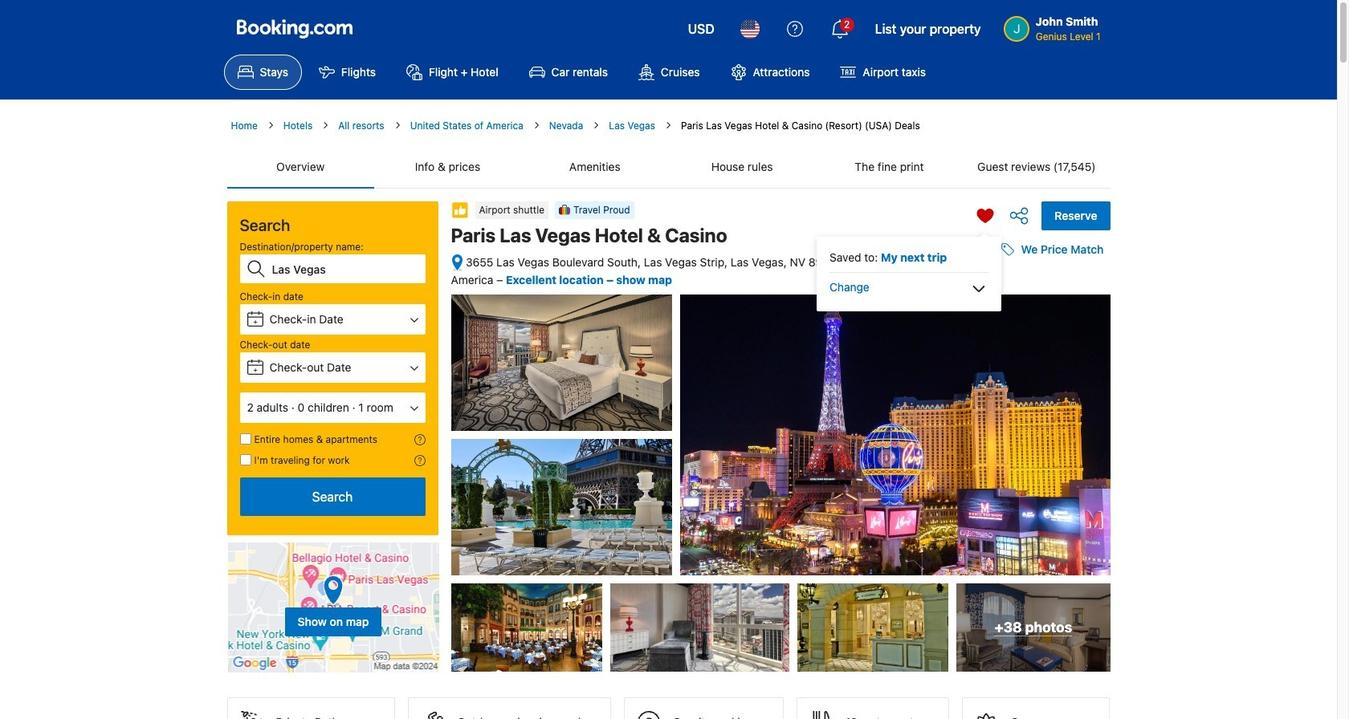 Task type: describe. For each thing, give the bounding box(es) containing it.
Where are you going? field
[[266, 255, 425, 284]]

next image
[[1084, 403, 1103, 422]]

booking.com image
[[237, 19, 352, 39]]



Task type: locate. For each thing, give the bounding box(es) containing it.
previous image
[[900, 403, 920, 422]]

if you select this option, we'll show you popular business travel features like breakfast, wifi and free parking. image
[[414, 456, 425, 467], [414, 456, 425, 467]]

click to open map view image
[[451, 254, 463, 272]]

scored 9.2 element
[[1069, 494, 1095, 520]]

we'll show you stays where you can have the entire place to yourself image
[[414, 435, 425, 446], [414, 435, 425, 446]]

section
[[221, 189, 445, 674]]

your account menu john smith genius level 1 element
[[1004, 14, 1101, 44]]



Task type: vqa. For each thing, say whether or not it's contained in the screenshot.
AND within the Each booking counts toward your progress in the program. Once unlocked, your discounts and travel rewards are yours to keep forever. Where will you go next?
no



